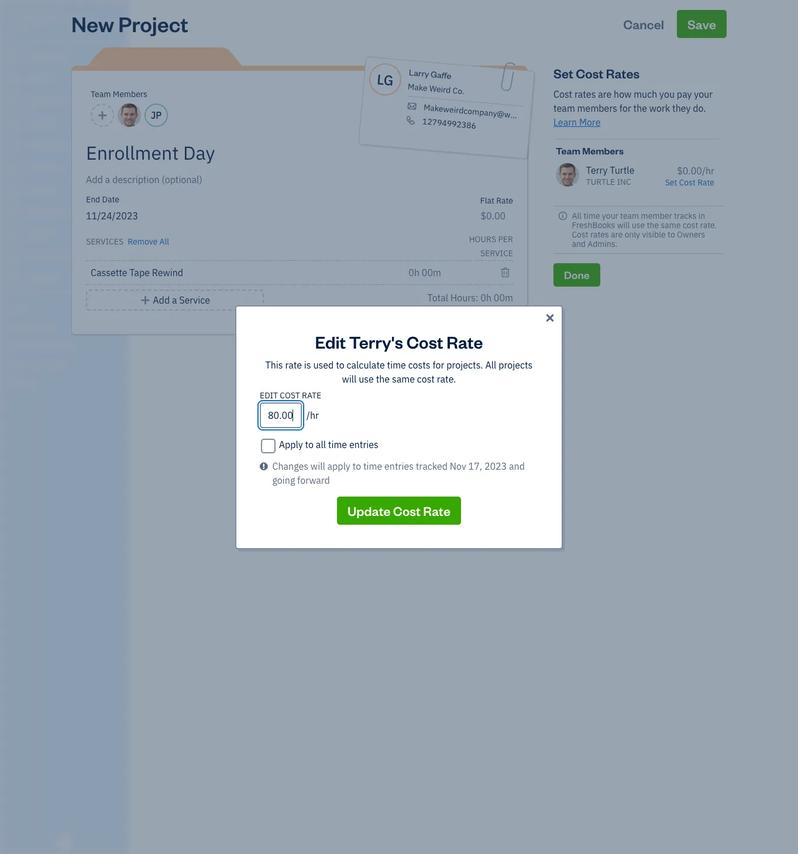 Task type: locate. For each thing, give the bounding box(es) containing it.
1 vertical spatial use
[[359, 373, 374, 385]]

0 vertical spatial team members
[[91, 89, 147, 100]]

and down the freshbooks
[[572, 239, 586, 249]]

0 horizontal spatial and
[[509, 460, 525, 472]]

update cost rate
[[348, 503, 451, 519]]

expense image
[[8, 162, 22, 174]]

are left "only"
[[611, 229, 623, 240]]

the down much
[[634, 102, 648, 114]]

how
[[614, 88, 632, 100]]

estimate image
[[8, 95, 22, 107]]

0 vertical spatial set
[[554, 65, 574, 81]]

remove all button
[[125, 232, 169, 249]]

1 vertical spatial members
[[583, 145, 624, 157]]

total
[[428, 292, 449, 304]]

0 horizontal spatial cost
[[417, 373, 435, 385]]

changes will apply to time entries tracked nov 17, 2023 and going forward
[[273, 460, 525, 486]]

0 vertical spatial will
[[617, 220, 630, 231]]

in
[[699, 211, 706, 221]]

terry's
[[349, 330, 403, 353]]

1 horizontal spatial inc
[[617, 177, 631, 187]]

0 horizontal spatial amount (usd) text field
[[260, 402, 302, 428]]

0 vertical spatial all
[[572, 211, 582, 221]]

add team member image
[[97, 108, 108, 122]]

you
[[660, 88, 675, 100]]

0 horizontal spatial use
[[359, 373, 374, 385]]

to right 'used'
[[336, 359, 345, 371]]

are inside all time your team member tracks in freshbooks will use the same cost rate. cost rates are only visible to owners and admins.
[[611, 229, 623, 240]]

0 horizontal spatial inc
[[45, 11, 62, 22]]

all left projects
[[486, 359, 497, 371]]

entries up apply
[[349, 439, 379, 451]]

1 horizontal spatial your
[[695, 88, 713, 100]]

add a service
[[153, 294, 210, 306]]

new project
[[71, 10, 188, 37]]

0 horizontal spatial team members
[[91, 89, 147, 100]]

17,
[[469, 460, 482, 472]]

1 horizontal spatial set
[[665, 177, 678, 188]]

0 vertical spatial amount (usd) text field
[[481, 210, 506, 222]]

1 horizontal spatial turtle
[[586, 177, 615, 187]]

will inside 'this rate is used to calculate time costs for projects. all projects will use the same cost rate.'
[[342, 373, 357, 385]]

0 vertical spatial inc
[[45, 11, 62, 22]]

cassette tape rewind
[[91, 267, 183, 279]]

1 horizontal spatial same
[[661, 220, 681, 231]]

team members up add team member icon
[[91, 89, 147, 100]]

team up "only"
[[621, 211, 639, 221]]

/hr down rate
[[307, 410, 319, 421]]

1 horizontal spatial all
[[486, 359, 497, 371]]

1 vertical spatial turtle
[[586, 177, 615, 187]]

time right apply
[[364, 460, 382, 472]]

2 vertical spatial the
[[376, 373, 390, 385]]

0 horizontal spatial will
[[311, 460, 325, 472]]

2 vertical spatial all
[[486, 359, 497, 371]]

cost
[[683, 220, 699, 231], [417, 373, 435, 385]]

1 vertical spatial and
[[509, 460, 525, 472]]

0 horizontal spatial entries
[[349, 439, 379, 451]]

set
[[554, 65, 574, 81], [665, 177, 678, 188]]

Amount (USD) text field
[[481, 210, 506, 222], [260, 402, 302, 428]]

to right apply
[[353, 460, 361, 472]]

1 vertical spatial cost
[[417, 373, 435, 385]]

1 horizontal spatial use
[[632, 220, 645, 231]]

cost rates are how much you pay your team members for the work they do. learn more
[[554, 88, 713, 128]]

Project Name text field
[[86, 141, 408, 165]]

amount (usd) text field inside edit terry's cost rate dialog
[[260, 402, 302, 428]]

cost left in at the top of page
[[683, 220, 699, 231]]

a
[[172, 294, 177, 306]]

will down calculate
[[342, 373, 357, 385]]

learn
[[554, 117, 577, 128]]

1 horizontal spatial team
[[556, 145, 581, 157]]

2 horizontal spatial all
[[572, 211, 582, 221]]

cost down "costs"
[[417, 373, 435, 385]]

projects.
[[447, 359, 483, 371]]

inc
[[45, 11, 62, 22], [617, 177, 631, 187]]

1 horizontal spatial cost
[[683, 220, 699, 231]]

turtle down terry at the right top of page
[[586, 177, 615, 187]]

0 horizontal spatial all
[[160, 237, 169, 247]]

hours per service
[[469, 234, 513, 259]]

tracked
[[416, 460, 448, 472]]

turtle up owner
[[9, 11, 43, 22]]

terry turtle turtle inc
[[586, 164, 635, 187]]

rate
[[698, 177, 715, 188], [497, 196, 513, 206], [447, 330, 483, 353], [423, 503, 451, 519]]

rate right flat
[[497, 196, 513, 206]]

1 vertical spatial team members
[[556, 145, 624, 157]]

0 vertical spatial your
[[695, 88, 713, 100]]

cost right update
[[393, 503, 421, 519]]

0 vertical spatial rates
[[575, 88, 596, 100]]

set down "$0.00"
[[665, 177, 678, 188]]

the
[[634, 102, 648, 114], [647, 220, 659, 231], [376, 373, 390, 385]]

turtle inside "turtle inc owner"
[[9, 11, 43, 22]]

and inside changes will apply to time entries tracked nov 17, 2023 and going forward
[[509, 460, 525, 472]]

rate. right tracks
[[701, 220, 717, 231]]

done
[[564, 268, 590, 282]]

cost up 'learn'
[[554, 88, 573, 100]]

0 horizontal spatial rate.
[[437, 373, 456, 385]]

cost down "$0.00"
[[680, 177, 696, 188]]

team up add team member icon
[[91, 89, 111, 100]]

your up do.
[[695, 88, 713, 100]]

all right info 'icon'
[[572, 211, 582, 221]]

bank connections image
[[9, 359, 125, 369]]

forward
[[297, 475, 330, 486]]

1 horizontal spatial will
[[342, 373, 357, 385]]

team up 'learn'
[[554, 102, 575, 114]]

0 vertical spatial are
[[598, 88, 612, 100]]

inc inside terry turtle turtle inc
[[617, 177, 631, 187]]

rates left "only"
[[591, 229, 609, 240]]

for right "costs"
[[433, 359, 445, 371]]

client image
[[8, 73, 22, 85]]

1 horizontal spatial amount (usd) text field
[[481, 210, 506, 222]]

0 horizontal spatial for
[[433, 359, 445, 371]]

0 vertical spatial same
[[661, 220, 681, 231]]

they
[[673, 102, 691, 114]]

team members up terry at the right top of page
[[556, 145, 624, 157]]

cost
[[280, 390, 300, 401]]

rate
[[285, 359, 302, 371]]

to
[[668, 229, 675, 240], [336, 359, 345, 371], [305, 439, 314, 451], [353, 460, 361, 472]]

entries inside changes will apply to time entries tracked nov 17, 2023 and going forward
[[385, 460, 414, 472]]

1 vertical spatial will
[[342, 373, 357, 385]]

rates inside all time your team member tracks in freshbooks will use the same cost rate. cost rates are only visible to owners and admins.
[[591, 229, 609, 240]]

project
[[118, 10, 188, 37]]

the inside 'this rate is used to calculate time costs for projects. all projects will use the same cost rate.'
[[376, 373, 390, 385]]

info image
[[559, 211, 568, 221]]

1 vertical spatial amount (usd) text field
[[260, 402, 302, 428]]

team down 'learn'
[[556, 145, 581, 157]]

1 vertical spatial inc
[[617, 177, 631, 187]]

0 vertical spatial use
[[632, 220, 645, 231]]

and
[[572, 239, 586, 249], [509, 460, 525, 472]]

the right "only"
[[647, 220, 659, 231]]

timer image
[[8, 207, 22, 218]]

set cost rate button
[[665, 177, 715, 188]]

team inside all time your team member tracks in freshbooks will use the same cost rate. cost rates are only visible to owners and admins.
[[621, 211, 639, 221]]

1 horizontal spatial team members
[[556, 145, 624, 157]]

for
[[620, 102, 632, 114], [433, 359, 445, 371]]

to right visible at right top
[[668, 229, 675, 240]]

2 vertical spatial will
[[311, 460, 325, 472]]

your up admins.
[[602, 211, 619, 221]]

items and services image
[[9, 341, 125, 350]]

0 vertical spatial turtle
[[9, 11, 43, 22]]

rate down "tracked"
[[423, 503, 451, 519]]

cost
[[576, 65, 604, 81], [554, 88, 573, 100], [680, 177, 696, 188], [572, 229, 589, 240], [407, 330, 443, 353], [393, 503, 421, 519]]

are
[[598, 88, 612, 100], [611, 229, 623, 240]]

0 vertical spatial team
[[554, 102, 575, 114]]

1 horizontal spatial rate.
[[701, 220, 717, 231]]

all
[[572, 211, 582, 221], [160, 237, 169, 247], [486, 359, 497, 371]]

1 horizontal spatial team
[[621, 211, 639, 221]]

will up admins.
[[617, 220, 630, 231]]

1 horizontal spatial and
[[572, 239, 586, 249]]

0 horizontal spatial same
[[392, 373, 415, 385]]

and right 2023
[[509, 460, 525, 472]]

more
[[580, 117, 601, 128]]

0 horizontal spatial turtle
[[9, 11, 43, 22]]

are up members at right top
[[598, 88, 612, 100]]

are inside cost rates are how much you pay your team members for the work they do. learn more
[[598, 88, 612, 100]]

1 horizontal spatial for
[[620, 102, 632, 114]]

team
[[554, 102, 575, 114], [621, 211, 639, 221]]

costs
[[408, 359, 431, 371]]

set inside $0.00 /hr set cost rate
[[665, 177, 678, 188]]

rates up members at right top
[[575, 88, 596, 100]]

1 vertical spatial rate.
[[437, 373, 456, 385]]

0 vertical spatial the
[[634, 102, 648, 114]]

1 vertical spatial are
[[611, 229, 623, 240]]

time right info 'icon'
[[584, 211, 600, 221]]

members
[[578, 102, 618, 114]]

time inside 'this rate is used to calculate time costs for projects. all projects will use the same cost rate.'
[[387, 359, 406, 371]]

0 vertical spatial team
[[91, 89, 111, 100]]

set up 'learn'
[[554, 65, 574, 81]]

1 vertical spatial set
[[665, 177, 678, 188]]

same inside 'this rate is used to calculate time costs for projects. all projects will use the same cost rate.'
[[392, 373, 415, 385]]

your inside all time your team member tracks in freshbooks will use the same cost rate. cost rates are only visible to owners and admins.
[[602, 211, 619, 221]]

rate up projects.
[[447, 330, 483, 353]]

1 horizontal spatial /hr
[[702, 165, 715, 177]]

cost up the done
[[572, 229, 589, 240]]

freshbooks image
[[55, 836, 74, 850]]

0 horizontal spatial members
[[113, 89, 147, 100]]

owner
[[9, 23, 31, 32]]

2023
[[485, 460, 507, 472]]

0 horizontal spatial team
[[554, 102, 575, 114]]

1 vertical spatial the
[[647, 220, 659, 231]]

to left all
[[305, 439, 314, 451]]

rate inside "update cost rate" button
[[423, 503, 451, 519]]

0 vertical spatial cost
[[683, 220, 699, 231]]

rate. down projects.
[[437, 373, 456, 385]]

2 horizontal spatial will
[[617, 220, 630, 231]]

rate inside $0.00 /hr set cost rate
[[698, 177, 715, 188]]

visible
[[642, 229, 666, 240]]

/hr up set cost rate button
[[702, 165, 715, 177]]

inc left new
[[45, 11, 62, 22]]

1 vertical spatial for
[[433, 359, 445, 371]]

per
[[498, 234, 513, 245]]

1 vertical spatial your
[[602, 211, 619, 221]]

1 vertical spatial all
[[160, 237, 169, 247]]

entries left "tracked"
[[385, 460, 414, 472]]

same
[[661, 220, 681, 231], [392, 373, 415, 385]]

0 horizontal spatial team
[[91, 89, 111, 100]]

rates inside cost rates are how much you pay your team members for the work they do. learn more
[[575, 88, 596, 100]]

remove project service image
[[500, 266, 511, 280]]

1 vertical spatial same
[[392, 373, 415, 385]]

1 vertical spatial /hr
[[307, 410, 319, 421]]

turtle
[[9, 11, 43, 22], [586, 177, 615, 187]]

members
[[113, 89, 147, 100], [583, 145, 624, 157]]

time inside changes will apply to time entries tracked nov 17, 2023 and going forward
[[364, 460, 382, 472]]

will up 'forward' on the bottom
[[311, 460, 325, 472]]

exclamationcircle image
[[260, 459, 268, 473]]

for down the how at the right top
[[620, 102, 632, 114]]

end date
[[86, 194, 119, 205]]

0 horizontal spatial /hr
[[307, 410, 319, 421]]

turtle inside terry turtle turtle inc
[[586, 177, 615, 187]]

0 vertical spatial rate.
[[701, 220, 717, 231]]

/hr
[[702, 165, 715, 177], [307, 410, 319, 421]]

use inside 'this rate is used to calculate time costs for projects. all projects will use the same cost rate.'
[[359, 373, 374, 385]]

1 vertical spatial entries
[[385, 460, 414, 472]]

cassette
[[91, 267, 127, 279]]

0 vertical spatial for
[[620, 102, 632, 114]]

0 vertical spatial and
[[572, 239, 586, 249]]

rate down "$0.00"
[[698, 177, 715, 188]]

all right remove
[[160, 237, 169, 247]]

amount (usd) text field down flat rate
[[481, 210, 506, 222]]

time
[[584, 211, 600, 221], [387, 359, 406, 371], [328, 439, 347, 451], [364, 460, 382, 472]]

1 vertical spatial team
[[621, 211, 639, 221]]

apps image
[[9, 303, 125, 313]]

update cost rate button
[[337, 497, 461, 525]]

0 vertical spatial /hr
[[702, 165, 715, 177]]

0h 00m text field
[[409, 267, 442, 279]]

0 horizontal spatial your
[[602, 211, 619, 221]]

inc down turtle
[[617, 177, 631, 187]]

the down calculate
[[376, 373, 390, 385]]

/hr inside $0.00 /hr set cost rate
[[702, 165, 715, 177]]

turtle inc owner
[[9, 11, 62, 32]]

team
[[91, 89, 111, 100], [556, 145, 581, 157]]

time left "costs"
[[387, 359, 406, 371]]

cost inside all time your team member tracks in freshbooks will use the same cost rate. cost rates are only visible to owners and admins.
[[683, 220, 699, 231]]

1 horizontal spatial entries
[[385, 460, 414, 472]]

team members
[[91, 89, 147, 100], [556, 145, 624, 157]]

amount (usd) text field down cost
[[260, 402, 302, 428]]

1 vertical spatial rates
[[591, 229, 609, 240]]

cost left rates
[[576, 65, 604, 81]]



Task type: describe. For each thing, give the bounding box(es) containing it.
amount (usd) text field for flat
[[481, 210, 506, 222]]

save
[[688, 16, 717, 32]]

all time your team member tracks in freshbooks will use the same cost rate. cost rates are only visible to owners and admins.
[[572, 211, 717, 249]]

main element
[[0, 0, 158, 855]]

edit
[[260, 390, 278, 401]]

cost inside button
[[393, 503, 421, 519]]

to inside changes will apply to time entries tracked nov 17, 2023 and going forward
[[353, 460, 361, 472]]

apply
[[328, 460, 351, 472]]

edit terry's cost rate
[[315, 330, 483, 353]]

inc inside "turtle inc owner"
[[45, 11, 62, 22]]

tracks
[[674, 211, 697, 221]]

done button
[[554, 263, 601, 287]]

calculate
[[347, 359, 385, 371]]

service
[[481, 248, 513, 259]]

admins.
[[588, 239, 618, 249]]

edit cost rate
[[260, 390, 322, 401]]

same inside all time your team member tracks in freshbooks will use the same cost rate. cost rates are only visible to owners and admins.
[[661, 220, 681, 231]]

0h
[[481, 292, 492, 304]]

add a service button
[[86, 290, 264, 311]]

owners
[[677, 229, 706, 240]]

changes
[[273, 460, 309, 472]]

will inside all time your team member tracks in freshbooks will use the same cost rate. cost rates are only visible to owners and admins.
[[617, 220, 630, 231]]

work
[[650, 102, 671, 114]]

1 horizontal spatial members
[[583, 145, 624, 157]]

Project Description text field
[[86, 173, 408, 187]]

close image
[[544, 311, 556, 325]]

plus image
[[140, 293, 151, 307]]

total hours: 0h 00m
[[428, 292, 513, 304]]

cost inside $0.00 /hr set cost rate
[[680, 177, 696, 188]]

member
[[641, 211, 672, 221]]

update
[[348, 503, 391, 519]]

1 vertical spatial team
[[556, 145, 581, 157]]

hours:
[[451, 292, 479, 304]]

for inside cost rates are how much you pay your team members for the work they do. learn more
[[620, 102, 632, 114]]

dashboard image
[[8, 51, 22, 63]]

nov
[[450, 460, 466, 472]]

this rate is used to calculate time costs for projects. all projects will use the same cost rate.
[[266, 359, 533, 385]]

chart image
[[8, 251, 22, 263]]

freshbooks
[[572, 220, 616, 231]]

will inside changes will apply to time entries tracked nov 17, 2023 and going forward
[[311, 460, 325, 472]]

add
[[153, 294, 170, 306]]

learn more link
[[554, 117, 601, 128]]

jp
[[151, 109, 162, 121]]

time inside all time your team member tracks in freshbooks will use the same cost rate. cost rates are only visible to owners and admins.
[[584, 211, 600, 221]]

apply to all time entries
[[279, 439, 379, 451]]

for inside 'this rate is used to calculate time costs for projects. all projects will use the same cost rate.'
[[433, 359, 445, 371]]

0 vertical spatial entries
[[349, 439, 379, 451]]

all
[[316, 439, 326, 451]]

team members image
[[9, 322, 125, 331]]

projects
[[499, 359, 533, 371]]

invoice image
[[8, 118, 22, 129]]

team inside cost rates are how much you pay your team members for the work they do. learn more
[[554, 102, 575, 114]]

rate. inside 'this rate is used to calculate time costs for projects. all projects will use the same cost rate.'
[[437, 373, 456, 385]]

rate. inside all time your team member tracks in freshbooks will use the same cost rate. cost rates are only visible to owners and admins.
[[701, 220, 717, 231]]

cost inside cost rates are how much you pay your team members for the work they do. learn more
[[554, 88, 573, 100]]

edit
[[315, 330, 346, 353]]

/hr inside edit terry's cost rate dialog
[[307, 410, 319, 421]]

do.
[[693, 102, 706, 114]]

cost up "costs"
[[407, 330, 443, 353]]

money image
[[8, 229, 22, 241]]

flat
[[481, 196, 495, 206]]

payment image
[[8, 140, 22, 152]]

end
[[86, 194, 100, 205]]

and inside all time your team member tracks in freshbooks will use the same cost rate. cost rates are only visible to owners and admins.
[[572, 239, 586, 249]]

save button
[[677, 10, 727, 38]]

set cost rates
[[554, 65, 640, 81]]

time right all
[[328, 439, 347, 451]]

your inside cost rates are how much you pay your team members for the work they do. learn more
[[695, 88, 713, 100]]

flat rate
[[481, 196, 513, 206]]

0 vertical spatial members
[[113, 89, 147, 100]]

all inside 'this rate is used to calculate time costs for projects. all projects will use the same cost rate.'
[[486, 359, 497, 371]]

$0.00
[[677, 165, 702, 177]]

remove
[[128, 237, 158, 247]]

rewind
[[152, 267, 183, 279]]

to inside all time your team member tracks in freshbooks will use the same cost rate. cost rates are only visible to owners and admins.
[[668, 229, 675, 240]]

hours
[[469, 234, 497, 245]]

cost inside all time your team member tracks in freshbooks will use the same cost rate. cost rates are only visible to owners and admins.
[[572, 229, 589, 240]]

settings image
[[9, 378, 125, 388]]

project image
[[8, 184, 22, 196]]

the inside cost rates are how much you pay your team members for the work they do. learn more
[[634, 102, 648, 114]]

date
[[102, 194, 119, 205]]

this
[[266, 359, 283, 371]]

cancel
[[624, 16, 665, 32]]

report image
[[8, 273, 22, 285]]

service
[[179, 294, 210, 306]]

apply
[[279, 439, 303, 451]]

amount (usd) text field for edit
[[260, 402, 302, 428]]

rates
[[606, 65, 640, 81]]

the inside all time your team member tracks in freshbooks will use the same cost rate. cost rates are only visible to owners and admins.
[[647, 220, 659, 231]]

$0.00 /hr set cost rate
[[665, 165, 715, 188]]

services remove all
[[86, 237, 169, 247]]

used
[[313, 359, 334, 371]]

edit terry's cost rate dialog
[[0, 291, 799, 563]]

0 horizontal spatial set
[[554, 65, 574, 81]]

terry
[[586, 164, 608, 176]]

cost inside 'this rate is used to calculate time costs for projects. all projects will use the same cost rate.'
[[417, 373, 435, 385]]

new
[[71, 10, 114, 37]]

turtle
[[610, 164, 635, 176]]

services
[[86, 237, 124, 247]]

all inside all time your team member tracks in freshbooks will use the same cost rate. cost rates are only visible to owners and admins.
[[572, 211, 582, 221]]

rate
[[302, 390, 322, 401]]

only
[[625, 229, 641, 240]]

is
[[304, 359, 311, 371]]

End date in  format text field
[[86, 210, 300, 222]]

going
[[273, 475, 295, 486]]

to inside 'this rate is used to calculate time costs for projects. all projects will use the same cost rate.'
[[336, 359, 345, 371]]

use inside all time your team member tracks in freshbooks will use the same cost rate. cost rates are only visible to owners and admins.
[[632, 220, 645, 231]]

tape
[[130, 267, 150, 279]]

00m
[[494, 292, 513, 304]]

much
[[634, 88, 658, 100]]

pay
[[677, 88, 692, 100]]

cancel button
[[613, 10, 675, 38]]



Task type: vqa. For each thing, say whether or not it's contained in the screenshot.
on within to create journal entries or manage your accounts. We recommend turning this on only if  you have accounting experience or in collaboration with an accountant.
no



